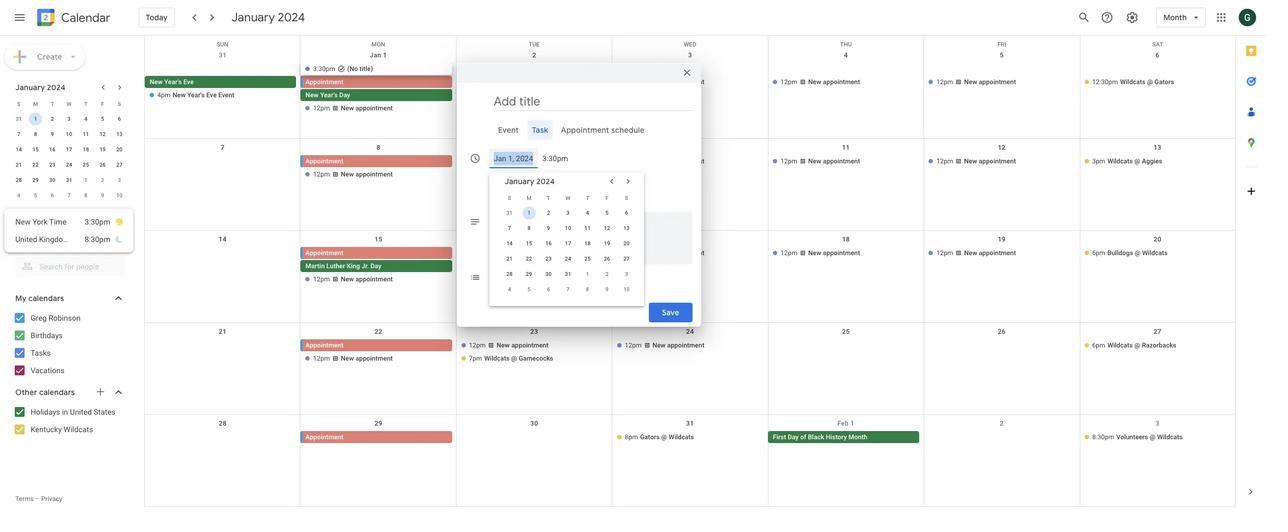 Task type: locate. For each thing, give the bounding box(es) containing it.
calendars for other calendars
[[39, 387, 75, 397]]

1 horizontal spatial 25 element
[[581, 252, 594, 266]]

1 horizontal spatial 23
[[531, 328, 539, 335]]

time
[[49, 218, 67, 226], [71, 235, 89, 244]]

united
[[15, 235, 37, 244], [70, 408, 92, 416]]

feb
[[838, 420, 849, 428]]

23 element for bottommost february 8 element's 11 'element'
[[542, 252, 555, 266]]

19 element for 18 element related to february 2 element for bottommost february 8 element's 25 element
[[601, 237, 614, 250]]

1 horizontal spatial year's
[[187, 91, 205, 99]]

list item
[[15, 213, 124, 231], [15, 231, 124, 248]]

1 vertical spatial 14 element
[[503, 237, 516, 250]]

28
[[16, 177, 22, 183], [507, 271, 513, 277], [219, 420, 227, 428]]

1 horizontal spatial 28
[[219, 420, 227, 428]]

@
[[1148, 78, 1154, 86], [1135, 157, 1141, 165], [505, 170, 511, 178], [1135, 249, 1141, 257], [668, 262, 674, 270], [1135, 341, 1141, 349], [512, 355, 517, 362], [662, 434, 668, 441], [1150, 434, 1156, 441]]

Add title text field
[[494, 93, 693, 110]]

0 vertical spatial 25
[[83, 162, 89, 168]]

m down 'create' dropdown button
[[33, 101, 38, 107]]

1 vertical spatial month
[[849, 434, 868, 441]]

16 for the 16 element corresponding to 23 element associated with 11 'element' for leftmost february 8 element
[[49, 146, 55, 152]]

2 appointment button from the top
[[303, 155, 452, 167]]

day right jr.
[[371, 262, 382, 270]]

new
[[150, 78, 163, 86], [497, 78, 510, 86], [653, 78, 666, 86], [809, 78, 822, 86], [965, 78, 978, 86], [173, 91, 186, 99], [306, 91, 319, 99], [341, 104, 354, 112], [497, 157, 510, 165], [653, 157, 666, 165], [809, 157, 822, 165], [965, 157, 978, 165], [341, 170, 354, 178], [15, 218, 31, 226], [497, 249, 510, 257], [653, 249, 666, 257], [809, 249, 822, 257], [965, 249, 978, 257], [341, 276, 354, 283], [497, 341, 510, 349], [653, 341, 666, 349], [341, 355, 354, 362]]

w for 11 'element' for leftmost february 8 element
[[67, 101, 72, 107]]

12:30pm
[[1093, 78, 1119, 86]]

february 5 element for 22 element associated with 23 element associated with 11 'element' for leftmost february 8 element
[[29, 189, 42, 202]]

birthdays
[[31, 331, 63, 340]]

appointment new year's day
[[306, 78, 350, 99]]

time right kingdom
[[71, 235, 89, 244]]

cell
[[145, 63, 301, 115], [301, 63, 457, 115], [145, 155, 301, 181], [301, 155, 457, 181], [457, 155, 613, 181], [145, 247, 301, 286], [301, 247, 457, 286], [613, 247, 769, 286], [145, 339, 301, 366], [301, 339, 457, 366], [457, 339, 613, 366], [768, 339, 924, 366], [145, 431, 301, 445], [457, 431, 613, 445]]

2 horizontal spatial year's
[[320, 91, 338, 99]]

0 vertical spatial december 31 element
[[12, 113, 25, 126]]

1 vertical spatial 29 element
[[523, 268, 536, 281]]

16 element for 23 element related to bottommost february 8 element's 11 'element'
[[542, 237, 555, 250]]

0 horizontal spatial 22 element
[[29, 158, 42, 172]]

16 for the 16 element corresponding to 23 element related to bottommost february 8 element's 11 'element'
[[546, 240, 552, 246]]

aggies
[[1143, 157, 1163, 165]]

appointment inside button
[[562, 125, 610, 135]]

eve inside button
[[183, 78, 194, 86]]

18 for february 2 element for bottommost february 8 element the "27" element 20 element
[[585, 240, 591, 246]]

february 9 element
[[96, 189, 109, 202], [601, 283, 614, 296]]

list item containing united kingdom time
[[15, 231, 124, 248]]

0 horizontal spatial 27 element
[[113, 158, 126, 172]]

12 element
[[96, 128, 109, 141], [601, 222, 614, 235]]

list containing new york time
[[4, 209, 133, 252]]

appointment inside appointment martin luther king jr. day
[[306, 249, 344, 257]]

year's inside 'appointment new year's day'
[[320, 91, 338, 99]]

february 1 element for bottommost february 8 element
[[581, 268, 594, 281]]

1 horizontal spatial 12 element
[[601, 222, 614, 235]]

wed
[[684, 41, 697, 48]]

1 vertical spatial 1 cell
[[520, 205, 539, 221]]

27 for february 2 element for bottommost february 8 element
[[624, 256, 630, 262]]

18 element
[[79, 143, 92, 156], [581, 237, 594, 250]]

1 horizontal spatial february 5 element
[[523, 283, 536, 296]]

day
[[339, 91, 350, 99], [371, 262, 382, 270], [788, 434, 799, 441]]

february 7 element
[[63, 189, 76, 202], [562, 283, 575, 296]]

11 element
[[79, 128, 92, 141], [581, 222, 594, 235]]

19 element
[[96, 143, 109, 156], [601, 237, 614, 250]]

8:30pm left volunteers at bottom right
[[1093, 434, 1115, 441]]

1 cell
[[27, 111, 44, 127], [520, 205, 539, 221]]

0 vertical spatial 23
[[49, 162, 55, 168]]

wildcats
[[1121, 78, 1146, 86], [1108, 157, 1134, 165], [512, 170, 538, 178], [1143, 249, 1168, 257], [675, 262, 701, 270], [1108, 341, 1134, 349], [485, 355, 510, 362], [64, 425, 93, 434], [669, 434, 695, 441], [1158, 434, 1183, 441]]

0 horizontal spatial 16 element
[[46, 143, 59, 156]]

11
[[83, 131, 89, 137], [843, 144, 850, 151], [585, 225, 591, 231]]

28 element for february 4 element corresponding to february 5 element related to 22 element associated with 23 element associated with 11 'element' for leftmost february 8 element
[[12, 174, 25, 187]]

new inside 'appointment new year's day'
[[306, 91, 319, 99]]

1 horizontal spatial 20
[[624, 240, 630, 246]]

1 vertical spatial february 10 element
[[620, 283, 633, 296]]

3:30pm inside "list item"
[[85, 218, 110, 226]]

8:30pm up search for people text field
[[85, 235, 110, 244]]

2024
[[278, 10, 305, 25], [47, 83, 65, 92], [537, 177, 555, 186]]

0 horizontal spatial 12 element
[[96, 128, 109, 141]]

row group
[[10, 111, 128, 203], [500, 205, 637, 297]]

february 4 element
[[12, 189, 25, 202], [503, 283, 516, 296]]

january 2024 for 1 cell related to 23 element related to bottommost february 8 element's 11 'element' 22 element
[[505, 177, 555, 186]]

12
[[100, 131, 106, 137], [998, 144, 1006, 151], [604, 225, 611, 231]]

list item up united kingdom time 8:30pm
[[15, 213, 124, 231]]

row containing sun
[[145, 36, 1236, 48]]

0 vertical spatial february 7 element
[[63, 189, 76, 202]]

my
[[15, 293, 26, 303]]

volunteers
[[1117, 434, 1149, 441]]

5
[[1000, 51, 1004, 59], [101, 116, 104, 122], [34, 192, 37, 198], [606, 210, 609, 216], [528, 286, 531, 292]]

gators right 8pm
[[640, 434, 660, 441]]

1 horizontal spatial 12
[[604, 225, 611, 231]]

1 vertical spatial 20 element
[[620, 237, 633, 250]]

1 vertical spatial january 2024
[[15, 83, 65, 92]]

row
[[145, 36, 1236, 48], [145, 46, 1236, 139], [10, 96, 128, 111], [10, 111, 128, 127], [10, 127, 128, 142], [145, 139, 1236, 231], [10, 142, 128, 157], [10, 157, 128, 173], [10, 173, 128, 188], [10, 188, 128, 203], [500, 190, 637, 205], [500, 205, 637, 221], [500, 221, 637, 236], [145, 231, 1236, 323], [500, 236, 637, 251], [500, 251, 637, 267], [500, 267, 637, 282], [500, 282, 637, 297], [145, 323, 1236, 415], [145, 415, 1236, 507]]

2024 for top row group
[[47, 83, 65, 92]]

m down day
[[527, 195, 532, 201]]

w down 'create' dropdown button
[[67, 101, 72, 107]]

1 horizontal spatial m
[[527, 195, 532, 201]]

calendars inside dropdown button
[[39, 387, 75, 397]]

17 element
[[63, 143, 76, 156], [562, 237, 575, 250]]

3:30pm
[[313, 65, 335, 73], [85, 218, 110, 226]]

0 vertical spatial 24
[[66, 162, 72, 168]]

3:30pm up 'appointment new year's day'
[[313, 65, 335, 73]]

21 element
[[12, 158, 25, 172], [503, 252, 516, 266]]

month inside dropdown button
[[1164, 13, 1188, 22]]

terms – privacy
[[15, 495, 62, 503]]

1 horizontal spatial gators
[[1155, 78, 1175, 86]]

0 vertical spatial 11 element
[[79, 128, 92, 141]]

11 for right row group
[[585, 225, 591, 231]]

1 vertical spatial row group
[[500, 205, 637, 297]]

0 horizontal spatial 24 element
[[63, 158, 76, 172]]

month
[[1164, 13, 1188, 22], [849, 434, 868, 441]]

february 3 element for february 2 element for bottommost february 8 element the "27" element
[[620, 268, 633, 281]]

february 8 element
[[79, 189, 92, 202], [581, 283, 594, 296]]

february 10 element for february 3 element related to february 2 element associated with leftmost february 8 element the "27" element
[[113, 189, 126, 202]]

tigers
[[485, 170, 503, 178]]

calendars inside "dropdown button"
[[28, 293, 64, 303]]

m
[[33, 101, 38, 107], [527, 195, 532, 201]]

0 vertical spatial february 8 element
[[79, 189, 92, 202]]

0 horizontal spatial 29 element
[[29, 174, 42, 187]]

7pm
[[469, 355, 482, 362]]

0 vertical spatial 24 element
[[63, 158, 76, 172]]

razorbacks
[[1143, 341, 1177, 349]]

3:30pm up united kingdom time 8:30pm
[[85, 218, 110, 226]]

month right settings menu icon
[[1164, 13, 1188, 22]]

2 list item from the top
[[15, 231, 124, 248]]

4pm
[[157, 91, 171, 99]]

holidays in united states
[[31, 408, 115, 416]]

january 2024 grid
[[10, 96, 128, 203], [500, 190, 637, 297]]

february 6 element
[[46, 189, 59, 202], [542, 283, 555, 296]]

1 horizontal spatial 29
[[375, 420, 383, 428]]

18
[[83, 146, 89, 152], [843, 236, 850, 243], [585, 240, 591, 246]]

27
[[116, 162, 123, 168], [624, 256, 630, 262], [1154, 328, 1162, 335]]

1 vertical spatial january
[[15, 83, 45, 92]]

3 appointment button from the top
[[303, 247, 452, 259]]

1 vertical spatial 15 element
[[523, 237, 536, 250]]

22
[[32, 162, 39, 168], [526, 256, 532, 262], [375, 328, 383, 335]]

1 horizontal spatial 14
[[219, 236, 227, 243]]

22 element
[[29, 158, 42, 172], [523, 252, 536, 266]]

0 vertical spatial 2024
[[278, 10, 305, 25]]

21 element for 28 element related to february 4 element corresponding to february 5 element related to 22 element associated with 23 element associated with 11 'element' for leftmost february 8 element
[[12, 158, 25, 172]]

february 1 element for leftmost february 8 element
[[79, 174, 92, 187]]

december 31 element
[[12, 113, 25, 126], [503, 207, 516, 220]]

greg
[[31, 314, 47, 322]]

25
[[83, 162, 89, 168], [585, 256, 591, 262], [843, 328, 850, 335]]

26 element for 19 element associated with 18 element related to february 2 element for bottommost february 8 element's 25 element
[[601, 252, 614, 266]]

20
[[116, 146, 123, 152], [1154, 236, 1162, 243], [624, 240, 630, 246]]

february 10 element
[[113, 189, 126, 202], [620, 283, 633, 296]]

31 element up new york time
[[63, 174, 76, 187]]

vacations
[[31, 366, 65, 375]]

f
[[101, 101, 104, 107], [606, 195, 609, 201]]

0 vertical spatial f
[[101, 101, 104, 107]]

22 for 23 element related to bottommost february 8 element's 11 'element' 22 element
[[526, 256, 532, 262]]

0 vertical spatial day
[[339, 91, 350, 99]]

0 horizontal spatial february 6 element
[[46, 189, 59, 202]]

28 for february 4 element for february 5 element for 23 element related to bottommost february 8 element's 11 'element' 22 element
[[507, 271, 513, 277]]

6pm for 6pm wildcats @ razorbacks
[[1093, 341, 1106, 349]]

appointment
[[512, 78, 549, 86], [668, 78, 705, 86], [823, 78, 861, 86], [979, 78, 1017, 86], [356, 104, 393, 112], [512, 157, 549, 165], [668, 157, 705, 165], [823, 157, 861, 165], [979, 157, 1017, 165], [356, 170, 393, 178], [512, 249, 549, 257], [668, 249, 705, 257], [823, 249, 861, 257], [979, 249, 1017, 257], [356, 276, 393, 283], [512, 341, 549, 349], [668, 341, 705, 349], [356, 355, 393, 362]]

23 for 23 element associated with 11 'element' for leftmost february 8 element
[[49, 162, 55, 168]]

1 vertical spatial february 5 element
[[523, 283, 536, 296]]

calendars up in
[[39, 387, 75, 397]]

6pm
[[1093, 249, 1106, 257], [1093, 341, 1106, 349]]

1 vertical spatial 17 element
[[562, 237, 575, 250]]

w down start time text field
[[566, 195, 571, 201]]

0 horizontal spatial 31 element
[[63, 174, 76, 187]]

12pm
[[469, 78, 486, 86], [625, 78, 642, 86], [781, 78, 798, 86], [937, 78, 954, 86], [313, 104, 330, 112], [469, 157, 486, 165], [781, 157, 798, 165], [937, 157, 954, 165], [313, 170, 330, 178], [469, 249, 486, 257], [625, 249, 642, 257], [781, 249, 798, 257], [937, 249, 954, 257], [313, 276, 330, 283], [469, 341, 486, 349], [625, 341, 642, 349], [313, 355, 330, 362]]

0 horizontal spatial 23 element
[[46, 158, 59, 172]]

0 vertical spatial 20 element
[[113, 143, 126, 156]]

t
[[51, 101, 54, 107], [84, 101, 88, 107], [547, 195, 551, 201], [586, 195, 590, 201]]

thu
[[841, 41, 852, 48]]

24 element for 23 element related to bottommost february 8 element's 11 'element'
[[562, 252, 575, 266]]

@ for 12:30pm wildcats @ gators
[[1148, 78, 1154, 86]]

26 for leftmost february 8 element
[[100, 162, 106, 168]]

1 6pm from the top
[[1093, 249, 1106, 257]]

13
[[116, 131, 123, 137], [1154, 144, 1162, 151], [624, 225, 630, 231]]

1 horizontal spatial 15 element
[[523, 237, 536, 250]]

day down (no
[[339, 91, 350, 99]]

23 element for 11 'element' for leftmost february 8 element
[[46, 158, 59, 172]]

None search field
[[0, 252, 136, 277]]

29 element
[[29, 174, 42, 187], [523, 268, 536, 281]]

16 element
[[46, 143, 59, 156], [542, 237, 555, 250]]

0 vertical spatial february 6 element
[[46, 189, 59, 202]]

0 horizontal spatial february 1 element
[[79, 174, 92, 187]]

1 vertical spatial 21 element
[[503, 252, 516, 266]]

0 horizontal spatial 27
[[116, 162, 123, 168]]

1 vertical spatial 6pm
[[1093, 341, 1106, 349]]

appointment button for 8
[[303, 155, 452, 167]]

1 horizontal spatial 23 element
[[542, 252, 555, 266]]

december 31 element for right row group
[[503, 207, 516, 220]]

2 6pm from the top
[[1093, 341, 1106, 349]]

calendar element
[[35, 7, 110, 31]]

19
[[100, 146, 106, 152], [998, 236, 1006, 243], [604, 240, 611, 246]]

1 vertical spatial united
[[70, 408, 92, 416]]

0 vertical spatial gators
[[1155, 78, 1175, 86]]

calendars up greg
[[28, 293, 64, 303]]

16 inside grid
[[531, 236, 539, 243]]

february 5 element
[[29, 189, 42, 202], [523, 283, 536, 296]]

25 for february 2 element associated with leftmost february 8 element's 25 element
[[83, 162, 89, 168]]

@ for 3pm wildcats @ aggies
[[1135, 157, 1141, 165]]

february 2 element
[[96, 174, 109, 187], [601, 268, 614, 281]]

bulldogs
[[1108, 249, 1134, 257], [640, 262, 666, 270]]

february 8 element up united kingdom time 8:30pm
[[79, 189, 92, 202]]

2
[[533, 51, 537, 59], [51, 116, 54, 122], [101, 177, 104, 183], [547, 210, 550, 216], [606, 271, 609, 277], [1000, 420, 1004, 428]]

my calendars
[[15, 293, 64, 303]]

eve down new year's eve button
[[206, 91, 217, 99]]

event up start date text box
[[498, 125, 519, 135]]

eve up 4pm new year's eve event
[[183, 78, 194, 86]]

month down the feb 1
[[849, 434, 868, 441]]

cell containing new year's eve
[[145, 63, 301, 115]]

0 vertical spatial 22 element
[[29, 158, 42, 172]]

0 horizontal spatial february 2 element
[[96, 174, 109, 187]]

13 element
[[113, 128, 126, 141], [620, 222, 633, 235]]

13 for february 2 element for bottommost february 8 element
[[624, 225, 630, 231]]

tab list containing event
[[466, 120, 693, 140]]

calendars for my calendars
[[28, 293, 64, 303]]

24 element
[[63, 158, 76, 172], [562, 252, 575, 266]]

0 horizontal spatial 30
[[49, 177, 55, 183]]

29 for 23 element related to bottommost february 8 element's 11 'element' 22 element
[[526, 271, 532, 277]]

29
[[32, 177, 39, 183], [526, 271, 532, 277], [375, 420, 383, 428]]

1 appointment button from the top
[[303, 76, 452, 88]]

6pm wildcats @ razorbacks
[[1093, 341, 1177, 349]]

new inside button
[[150, 78, 163, 86]]

29 element for 22 element associated with 23 element associated with 11 'element' for leftmost february 8 element
[[29, 174, 42, 187]]

3pm
[[1093, 157, 1106, 165]]

2024 for right row group
[[537, 177, 555, 186]]

other
[[15, 387, 37, 397]]

0 vertical spatial time
[[49, 218, 67, 226]]

1 vertical spatial 22 element
[[523, 252, 536, 266]]

(no title)
[[347, 65, 373, 73]]

2 horizontal spatial 15
[[526, 240, 532, 246]]

york
[[32, 218, 48, 226]]

1 list item from the top
[[15, 213, 124, 231]]

1 cell for 22 element associated with 23 element associated with 11 'element' for leftmost february 8 element
[[27, 111, 44, 127]]

february 2 element for bottommost february 8 element
[[601, 268, 614, 281]]

february 9 element for february 2 element for bottommost february 8 element
[[601, 283, 614, 296]]

23
[[49, 162, 55, 168], [546, 256, 552, 262], [531, 328, 539, 335]]

1 vertical spatial 30
[[546, 271, 552, 277]]

s
[[17, 101, 20, 107], [118, 101, 121, 107], [508, 195, 511, 201], [625, 195, 629, 201]]

2 horizontal spatial 22
[[526, 256, 532, 262]]

list item up search for people text field
[[15, 231, 124, 248]]

1 horizontal spatial 31 element
[[562, 268, 575, 281]]

26 element
[[96, 158, 109, 172], [601, 252, 614, 266]]

0 vertical spatial february 10 element
[[113, 189, 126, 202]]

15 element
[[29, 143, 42, 156], [523, 237, 536, 250]]

all day
[[509, 174, 531, 183]]

event
[[218, 91, 235, 99], [498, 125, 519, 135]]

17 for february 2 element for bottommost february 8 element the "27" element 20 element
[[565, 240, 571, 246]]

23 for 23 element related to bottommost february 8 element's 11 'element'
[[546, 256, 552, 262]]

21 inside grid
[[219, 328, 227, 335]]

robinson
[[49, 314, 81, 322]]

february 2 element for leftmost february 8 element
[[96, 174, 109, 187]]

1 horizontal spatial 18 element
[[581, 237, 594, 250]]

5 inside grid
[[1000, 51, 1004, 59]]

appointment button
[[303, 76, 452, 88], [303, 155, 452, 167], [303, 247, 452, 259], [303, 339, 452, 351], [303, 431, 452, 443]]

31 element
[[63, 174, 76, 187], [562, 268, 575, 281]]

gators down sat
[[1155, 78, 1175, 86]]

4 appointment button from the top
[[303, 339, 452, 351]]

tab list
[[1237, 36, 1267, 477], [466, 120, 693, 140]]

list
[[4, 209, 133, 252]]

18 for 20 element related to february 2 element associated with leftmost february 8 element the "27" element
[[83, 146, 89, 152]]

0 horizontal spatial 18
[[83, 146, 89, 152]]

appointment
[[306, 78, 344, 86], [562, 125, 610, 135], [306, 157, 344, 165], [306, 249, 344, 257], [306, 341, 344, 349], [306, 434, 344, 441]]

0 vertical spatial february 5 element
[[29, 189, 42, 202]]

1 vertical spatial 2024
[[47, 83, 65, 92]]

day inside appointment martin luther king jr. day
[[371, 262, 382, 270]]

united down 'york'
[[15, 235, 37, 244]]

united right in
[[70, 408, 92, 416]]

20 element
[[113, 143, 126, 156], [620, 237, 633, 250]]

28 element
[[12, 174, 25, 187], [503, 268, 516, 281]]

24 for 23 element associated with 11 'element' for leftmost february 8 element's 24 element
[[66, 162, 72, 168]]

30 element
[[46, 174, 59, 187], [542, 268, 555, 281]]

2 horizontal spatial 23
[[546, 256, 552, 262]]

day left of
[[788, 434, 799, 441]]

year's for appointment
[[320, 91, 338, 99]]

24 for 24 element related to 23 element related to bottommost february 8 element's 11 'element'
[[565, 256, 571, 262]]

0 vertical spatial february 4 element
[[12, 189, 25, 202]]

4pm new year's eve event
[[157, 91, 235, 99]]

0 vertical spatial w
[[67, 101, 72, 107]]

1 horizontal spatial 24
[[565, 256, 571, 262]]

0 horizontal spatial february 7 element
[[63, 189, 76, 202]]

wildcats inside button
[[512, 170, 538, 178]]

8 inside grid
[[377, 144, 381, 151]]

10 element for 23 element associated with 11 'element' for leftmost february 8 element's 24 element "17" element
[[63, 128, 76, 141]]

12pm inside "cell"
[[313, 104, 330, 112]]

tigers @ wildcats button
[[457, 168, 608, 180]]

list item containing new york time
[[15, 213, 124, 231]]

14 element
[[12, 143, 25, 156], [503, 237, 516, 250]]

14 element for '21' element for february 4 element for february 5 element for 23 element related to bottommost february 8 element's 11 'element' 22 element 28 element
[[503, 237, 516, 250]]

my calendars list
[[2, 309, 136, 379]]

25 element
[[79, 158, 92, 172], [581, 252, 594, 266]]

0 vertical spatial 22
[[32, 162, 39, 168]]

16
[[49, 146, 55, 152], [531, 236, 539, 243], [546, 240, 552, 246]]

event down new year's eve button
[[218, 91, 235, 99]]

1 horizontal spatial february 7 element
[[562, 283, 575, 296]]

14 for 14 element associated with '21' element for february 4 element for february 5 element for 23 element related to bottommost february 8 element's 11 'element' 22 element 28 element
[[507, 240, 513, 246]]

gators
[[1155, 78, 1175, 86], [640, 434, 660, 441]]

3
[[689, 51, 692, 59], [68, 116, 71, 122], [118, 177, 121, 183], [567, 210, 570, 216], [625, 271, 628, 277], [1156, 420, 1160, 428]]

0 vertical spatial month
[[1164, 13, 1188, 22]]

10 element
[[63, 128, 76, 141], [562, 222, 575, 235]]

17
[[66, 146, 72, 152], [687, 236, 694, 243], [565, 240, 571, 246]]

february 3 element
[[113, 174, 126, 187], [620, 268, 633, 281]]

1 horizontal spatial 2024
[[278, 10, 305, 25]]

@ inside the tigers @ wildcats button
[[505, 170, 511, 178]]

february 8 element down add description text field
[[581, 283, 594, 296]]

january for leftmost january 2024 grid
[[15, 83, 45, 92]]

sat
[[1153, 41, 1164, 48]]

2 horizontal spatial 25
[[843, 328, 850, 335]]

12 for leftmost january 2024 grid
[[100, 131, 106, 137]]

@ for 7pm wildcats @ gamecocks
[[512, 355, 517, 362]]

8:30pm inside "list item"
[[85, 235, 110, 244]]

1 horizontal spatial 18
[[585, 240, 591, 246]]

1 vertical spatial w
[[566, 195, 571, 201]]

1 horizontal spatial 13
[[624, 225, 630, 231]]

january 2024
[[232, 10, 305, 25], [15, 83, 65, 92], [505, 177, 555, 186]]

27 element
[[113, 158, 126, 172], [620, 252, 633, 266]]

grid
[[144, 36, 1236, 507]]

0 horizontal spatial 17
[[66, 146, 72, 152]]

new year's day button
[[301, 89, 452, 101]]

in
[[62, 408, 68, 416]]

0 vertical spatial 12 element
[[96, 128, 109, 141]]

1 horizontal spatial 27 element
[[620, 252, 633, 266]]

26 for bottommost february 8 element
[[604, 256, 611, 262]]

time up kingdom
[[49, 218, 67, 226]]

31 element down add description text field
[[562, 268, 575, 281]]

february 4 element for february 5 element for 23 element related to bottommost february 8 element's 11 'element' 22 element
[[503, 283, 516, 296]]

1 horizontal spatial 16 element
[[542, 237, 555, 250]]

2 horizontal spatial 28
[[507, 271, 513, 277]]

23 element
[[46, 158, 59, 172], [542, 252, 555, 266]]

1 vertical spatial 13
[[1154, 144, 1162, 151]]

states
[[94, 408, 115, 416]]

1 vertical spatial 25
[[585, 256, 591, 262]]

9
[[51, 131, 54, 137], [533, 144, 537, 151], [101, 192, 104, 198], [547, 225, 550, 231], [606, 286, 609, 292]]

1 vertical spatial december 31 element
[[503, 207, 516, 220]]

12 for the right january 2024 grid
[[604, 225, 611, 231]]

@ for 6pm wildcats @ razorbacks
[[1135, 341, 1141, 349]]

2 vertical spatial 12
[[604, 225, 611, 231]]

18 element for february 2 element associated with leftmost february 8 element's 25 element
[[79, 143, 92, 156]]

11 element for leftmost february 8 element
[[79, 128, 92, 141]]

0 vertical spatial united
[[15, 235, 37, 244]]

@ for 8pm gators @ wildcats
[[662, 434, 668, 441]]

february 9 element for february 2 element associated with leftmost february 8 element
[[96, 189, 109, 202]]

kingdom
[[39, 235, 70, 244]]

31 element for february 7 element for leftmost february 8 element
[[63, 174, 76, 187]]

february 1 element
[[79, 174, 92, 187], [581, 268, 594, 281]]

@ inside bulldogs @ wildcats "button"
[[668, 262, 674, 270]]

1 horizontal spatial december 31 element
[[503, 207, 516, 220]]

2 horizontal spatial 26
[[998, 328, 1006, 335]]



Task type: vqa. For each thing, say whether or not it's contained in the screenshot.
bottommost the 27
yes



Task type: describe. For each thing, give the bounding box(es) containing it.
12 element for 19 element for 18 element for february 2 element associated with leftmost february 8 element's 25 element
[[96, 128, 109, 141]]

2 vertical spatial 29
[[375, 420, 383, 428]]

22 element for 23 element related to bottommost february 8 element's 11 'element'
[[523, 252, 536, 266]]

2 horizontal spatial 20
[[1154, 236, 1162, 243]]

10 element for "17" element corresponding to 24 element related to 23 element related to bottommost february 8 element's 11 'element'
[[562, 222, 575, 235]]

my calendars button
[[2, 290, 136, 307]]

other calendars button
[[2, 384, 136, 401]]

new appointment button
[[613, 155, 764, 167]]

13 for february 2 element associated with leftmost february 8 element
[[116, 131, 123, 137]]

february 7 element for bottommost february 8 element
[[562, 283, 575, 296]]

cell containing 3:30pm
[[301, 63, 457, 115]]

@ for 8:30pm volunteers @ wildcats
[[1150, 434, 1156, 441]]

gamecocks
[[519, 355, 554, 362]]

time for kingdom
[[71, 235, 89, 244]]

new york time
[[15, 218, 67, 226]]

jr.
[[362, 262, 369, 270]]

8pm
[[625, 434, 638, 441]]

luther
[[327, 262, 345, 270]]

calendar
[[61, 10, 110, 25]]

25 element for february 2 element for bottommost february 8 element
[[581, 252, 594, 266]]

privacy
[[41, 495, 62, 503]]

20 element for february 2 element for bottommost february 8 element the "27" element
[[620, 237, 633, 250]]

30 for 23 element associated with 11 'element' for leftmost february 8 element
[[49, 177, 55, 183]]

december 31 element for top row group
[[12, 113, 25, 126]]

task
[[532, 125, 548, 135]]

13 element for 20 element related to february 2 element associated with leftmost february 8 element the "27" element
[[113, 128, 126, 141]]

3pm wildcats @ aggies
[[1093, 157, 1163, 165]]

6pm for 6pm bulldogs @ wildcats
[[1093, 249, 1106, 257]]

all
[[509, 174, 518, 183]]

bulldogs @ wildcats button
[[613, 260, 764, 272]]

new appointment inside new appointment 'button'
[[653, 157, 705, 165]]

2 horizontal spatial 13
[[1154, 144, 1162, 151]]

1 vertical spatial february 8 element
[[581, 283, 594, 296]]

1 vertical spatial 8:30pm
[[1093, 434, 1115, 441]]

appointment inside 'appointment new year's day'
[[306, 78, 344, 86]]

5 appointment button from the top
[[303, 431, 452, 443]]

appointment inside 'button'
[[668, 157, 705, 165]]

16 element for 23 element associated with 11 'element' for leftmost february 8 element
[[46, 143, 59, 156]]

today button
[[139, 4, 175, 31]]

schedule
[[612, 125, 645, 135]]

14 for 14 element for '21' element for 28 element related to february 4 element corresponding to february 5 element related to 22 element associated with 23 element associated with 11 'element' for leftmost february 8 element
[[16, 146, 22, 152]]

13 element for february 2 element for bottommost february 8 element the "27" element 20 element
[[620, 222, 633, 235]]

appointment button for 15
[[303, 247, 452, 259]]

united inside other calendars "list"
[[70, 408, 92, 416]]

12:30pm wildcats @ gators
[[1093, 78, 1175, 86]]

8:30pm volunteers @ wildcats
[[1093, 434, 1183, 441]]

19 inside grid
[[998, 236, 1006, 243]]

united kingdom time 8:30pm
[[15, 235, 110, 244]]

greg robinson
[[31, 314, 81, 322]]

14 element for '21' element for 28 element related to february 4 element corresponding to february 5 element related to 22 element associated with 23 element associated with 11 'element' for leftmost february 8 element
[[12, 143, 25, 156]]

22 element for 23 element associated with 11 'element' for leftmost february 8 element
[[29, 158, 42, 172]]

martin luther king jr. day button
[[301, 260, 452, 272]]

20 for top row group
[[116, 146, 123, 152]]

add other calendars image
[[95, 386, 106, 397]]

new inside 'button'
[[653, 157, 666, 165]]

first day of black history month
[[773, 434, 868, 441]]

11 for top row group
[[83, 131, 89, 137]]

day inside 'appointment new year's day'
[[339, 91, 350, 99]]

first
[[773, 434, 787, 441]]

20 for right row group
[[624, 240, 630, 246]]

2 vertical spatial 22
[[375, 328, 383, 335]]

appointment schedule button
[[557, 120, 650, 140]]

sun
[[217, 41, 228, 48]]

12 element for 19 element associated with 18 element related to february 2 element for bottommost february 8 element's 25 element
[[601, 222, 614, 235]]

grid containing 31
[[144, 36, 1236, 507]]

tasks
[[31, 349, 51, 357]]

19 element for 18 element for february 2 element associated with leftmost february 8 element's 25 element
[[96, 143, 109, 156]]

other calendars
[[15, 387, 75, 397]]

25 element for february 2 element associated with leftmost february 8 element
[[79, 158, 92, 172]]

new year's eve button
[[145, 76, 296, 88]]

kentucky wildcats
[[31, 425, 93, 434]]

19 for 20 element related to february 2 element associated with leftmost february 8 element the "27" element
[[100, 146, 106, 152]]

of
[[801, 434, 807, 441]]

31 element for february 7 element related to bottommost february 8 element
[[562, 268, 575, 281]]

2 vertical spatial 23
[[531, 328, 539, 335]]

21 element for february 4 element for february 5 element for 23 element related to bottommost february 8 element's 11 'element' 22 element 28 element
[[503, 252, 516, 266]]

year's for 4pm
[[187, 91, 205, 99]]

0 vertical spatial bulldogs
[[1108, 249, 1134, 257]]

@ for 6pm bulldogs @ wildcats
[[1135, 249, 1141, 257]]

15 element for 22 element associated with 23 element associated with 11 'element' for leftmost february 8 element
[[29, 143, 42, 156]]

day
[[519, 174, 531, 183]]

Search for people text field
[[22, 257, 118, 277]]

kentucky
[[31, 425, 62, 434]]

17 element for 24 element related to 23 element related to bottommost february 8 element's 11 'element'
[[562, 237, 575, 250]]

0 horizontal spatial february 8 element
[[79, 189, 92, 202]]

1 cell for 23 element related to bottommost february 8 element's 11 'element' 22 element
[[520, 205, 539, 221]]

tue
[[529, 41, 540, 48]]

2 horizontal spatial 27
[[1154, 328, 1162, 335]]

settings menu image
[[1127, 11, 1140, 24]]

holidays
[[31, 408, 60, 416]]

february 6 element for february 5 element for 23 element related to bottommost february 8 element's 11 'element' 22 element
[[542, 283, 555, 296]]

21 for '21' element for 28 element related to february 4 element corresponding to february 5 element related to 22 element associated with 23 element associated with 11 'element' for leftmost february 8 element
[[16, 162, 22, 168]]

appointment button for 22
[[303, 339, 452, 351]]

1 horizontal spatial 15
[[375, 236, 383, 243]]

title)
[[360, 65, 373, 73]]

21 for '21' element for february 4 element for february 5 element for 23 element related to bottommost february 8 element's 11 'element' 22 element 28 element
[[507, 256, 513, 262]]

26 element for 19 element for 18 element for february 2 element associated with leftmost february 8 element's 25 element
[[96, 158, 109, 172]]

0 vertical spatial event
[[218, 91, 235, 99]]

19 for february 2 element for bottommost february 8 element the "27" element 20 element
[[604, 240, 611, 246]]

1 horizontal spatial january 2024
[[232, 10, 305, 25]]

bulldogs @ wildcats
[[640, 262, 701, 270]]

15 element for 23 element related to bottommost february 8 element's 11 'element' 22 element
[[523, 237, 536, 250]]

0 horizontal spatial january 2024 grid
[[10, 96, 128, 203]]

fri
[[998, 41, 1007, 48]]

main drawer image
[[13, 11, 26, 24]]

january 2024 for 1 cell corresponding to 22 element associated with 23 element associated with 11 'element' for leftmost february 8 element
[[15, 83, 65, 92]]

24 element for 23 element associated with 11 'element' for leftmost february 8 element
[[63, 158, 76, 172]]

3:30pm inside "cell"
[[313, 65, 335, 73]]

25 for february 2 element for bottommost february 8 element's 25 element
[[585, 256, 591, 262]]

20 element for february 2 element associated with leftmost february 8 element the "27" element
[[113, 143, 126, 156]]

january for the right january 2024 grid
[[505, 177, 535, 186]]

Start date text field
[[494, 152, 534, 165]]

appointment schedule
[[562, 125, 645, 135]]

history
[[826, 434, 847, 441]]

event button
[[494, 120, 523, 140]]

12 inside grid
[[998, 144, 1006, 151]]

8pm gators @ wildcats
[[625, 434, 695, 441]]

6pm bulldogs @ wildcats
[[1093, 249, 1168, 257]]

calendar heading
[[59, 10, 110, 25]]

0 vertical spatial row group
[[10, 111, 128, 203]]

f for 11 'element' for leftmost february 8 element
[[101, 101, 104, 107]]

2 horizontal spatial 17
[[687, 236, 694, 243]]

1 horizontal spatial 30
[[531, 420, 539, 428]]

terms link
[[15, 495, 34, 503]]

29 for 22 element associated with 23 element associated with 11 'element' for leftmost february 8 element
[[32, 177, 39, 183]]

february 5 element for 23 element related to bottommost february 8 element's 11 'element' 22 element
[[523, 283, 536, 296]]

1 vertical spatial 11
[[843, 144, 850, 151]]

king
[[347, 262, 360, 270]]

2 horizontal spatial 24
[[687, 328, 694, 335]]

create
[[37, 52, 62, 62]]

30 for 23 element related to bottommost february 8 element's 11 'element'
[[546, 271, 552, 277]]

–
[[35, 495, 40, 503]]

2 vertical spatial 26
[[998, 328, 1006, 335]]

month button
[[1157, 4, 1207, 31]]

1 horizontal spatial tab list
[[1237, 36, 1267, 477]]

0 horizontal spatial united
[[15, 235, 37, 244]]

today
[[146, 13, 168, 22]]

month inside 'button'
[[849, 434, 868, 441]]

new appointment inside "cell"
[[341, 104, 393, 112]]

f for bottommost february 8 element's 11 'element'
[[606, 195, 609, 201]]

black
[[808, 434, 825, 441]]

first day of black history month button
[[768, 431, 920, 443]]

m for 1 cell related to 23 element related to bottommost february 8 element's 11 'element' 22 element
[[527, 195, 532, 201]]

february 3 element for february 2 element associated with leftmost february 8 element the "27" element
[[113, 174, 126, 187]]

event inside button
[[498, 125, 519, 135]]

1 horizontal spatial january 2024 grid
[[500, 190, 637, 297]]

other calendars list
[[2, 403, 136, 438]]

mon
[[372, 41, 385, 48]]

wildcats inside other calendars "list"
[[64, 425, 93, 434]]

30 element for 23 element associated with 11 'element' for leftmost february 8 element
[[46, 174, 59, 187]]

7pm wildcats @ gamecocks
[[469, 355, 554, 362]]

feb 1
[[838, 420, 855, 428]]

30 element for 23 element related to bottommost february 8 element's 11 'element'
[[542, 268, 555, 281]]

year's inside button
[[164, 78, 182, 86]]

11 element for bottommost february 8 element
[[581, 222, 594, 235]]

new year's eve
[[150, 78, 194, 86]]

privacy link
[[41, 495, 62, 503]]

wildcats inside "button"
[[675, 262, 701, 270]]

1 vertical spatial gators
[[640, 434, 660, 441]]

27 element for february 2 element for bottommost february 8 element
[[620, 252, 633, 266]]

1 vertical spatial eve
[[206, 91, 217, 99]]

Start time text field
[[543, 149, 569, 168]]

tigers @ wildcats
[[485, 170, 538, 178]]

bulldogs inside "button"
[[640, 262, 666, 270]]

17 for 20 element related to february 2 element associated with leftmost february 8 element the "27" element
[[66, 146, 72, 152]]

m for 1 cell corresponding to 22 element associated with 23 element associated with 11 'element' for leftmost february 8 element
[[33, 101, 38, 107]]

day inside first day of black history month 'button'
[[788, 434, 799, 441]]

1 horizontal spatial row group
[[500, 205, 637, 297]]

terms
[[15, 495, 34, 503]]

martin
[[306, 262, 325, 270]]

create button
[[4, 44, 85, 70]]

15 for leftmost february 8 element
[[32, 146, 39, 152]]

17 element for 23 element associated with 11 'element' for leftmost february 8 element's 24 element
[[63, 143, 76, 156]]

jan 1
[[370, 51, 387, 59]]

2 vertical spatial 28
[[219, 420, 227, 428]]

2 horizontal spatial 18
[[843, 236, 850, 243]]

task button
[[528, 120, 553, 140]]

appointment martin luther king jr. day
[[306, 249, 382, 270]]

Add description text field
[[490, 216, 693, 256]]

1 horizontal spatial january
[[232, 10, 275, 25]]

w for bottommost february 8 element's 11 'element'
[[566, 195, 571, 201]]

2 vertical spatial 25
[[843, 328, 850, 335]]

27 element for february 2 element associated with leftmost february 8 element
[[113, 158, 126, 172]]

jan
[[370, 51, 382, 59]]

15 for bottommost february 8 element
[[526, 240, 532, 246]]

28 for february 4 element corresponding to february 5 element related to 22 element associated with 23 element associated with 11 'element' for leftmost february 8 element
[[16, 177, 22, 183]]

february 7 element for leftmost february 8 element
[[63, 189, 76, 202]]

27 for february 2 element associated with leftmost february 8 element
[[116, 162, 123, 168]]

(no
[[347, 65, 358, 73]]



